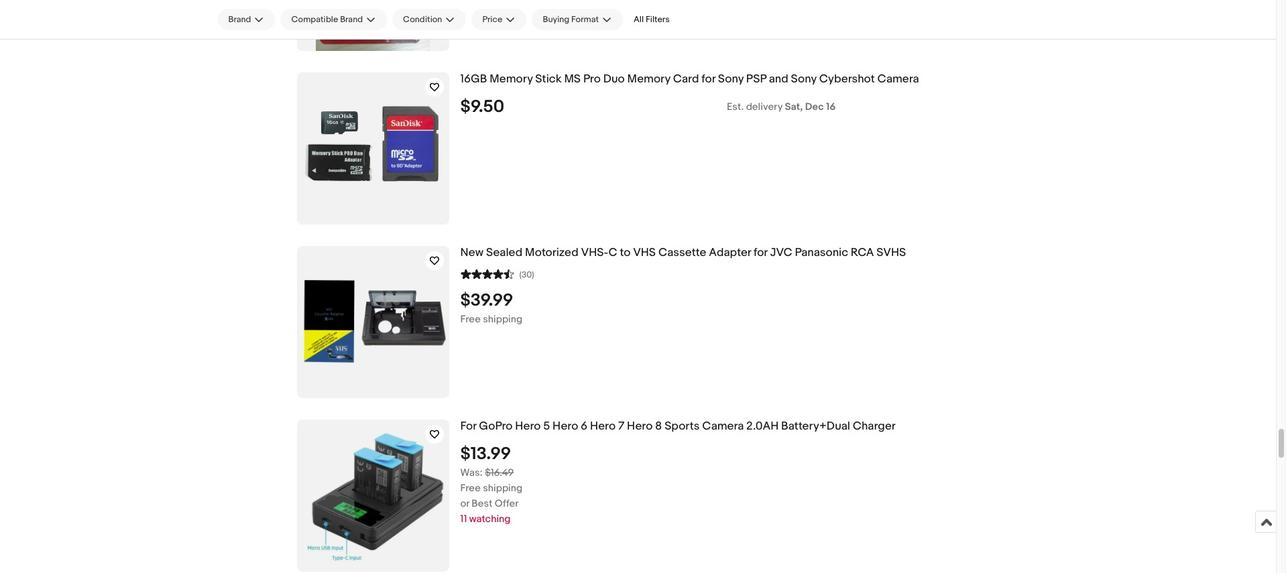 Task type: vqa. For each thing, say whether or not it's contained in the screenshot.
"best"
yes



Task type: locate. For each thing, give the bounding box(es) containing it.
0 horizontal spatial memory
[[490, 72, 533, 86]]

2 brand from the left
[[340, 14, 363, 25]]

1 horizontal spatial sony
[[791, 72, 817, 86]]

1 shipping from the top
[[483, 313, 523, 326]]

hero left the 6
[[553, 420, 578, 433]]

gopro
[[479, 420, 513, 433]]

condition
[[403, 14, 442, 25]]

1 horizontal spatial brand
[[340, 14, 363, 25]]

card
[[673, 72, 699, 86]]

pro
[[583, 72, 601, 86]]

price button
[[472, 9, 527, 30]]

1 horizontal spatial memory
[[627, 72, 671, 86]]

format
[[571, 14, 599, 25]]

shipping
[[483, 313, 523, 326], [483, 482, 523, 495]]

2 hero from the left
[[553, 420, 578, 433]]

buying format button
[[532, 9, 623, 30]]

sony left psp
[[718, 72, 744, 86]]

sony right and
[[791, 72, 817, 86]]

$39.99 free shipping
[[460, 290, 523, 326]]

1 sony from the left
[[718, 72, 744, 86]]

0 vertical spatial for
[[702, 72, 716, 86]]

memory left stick
[[490, 72, 533, 86]]

hero left 7
[[590, 420, 616, 433]]

compatible
[[291, 14, 338, 25]]

est. delivery sat, dec 16
[[727, 100, 836, 113]]

hero left the 5
[[515, 420, 541, 433]]

free
[[460, 313, 481, 326], [460, 482, 481, 495]]

shipping down "$39.99"
[[483, 313, 523, 326]]

2 shipping from the top
[[483, 482, 523, 495]]

memory right duo
[[627, 72, 671, 86]]

hero right 7
[[627, 420, 653, 433]]

1 vertical spatial shipping
[[483, 482, 523, 495]]

shipping inside $13.99 was: $16.49 free shipping or best offer 11 watching
[[483, 482, 523, 495]]

rca
[[851, 246, 874, 260]]

0 vertical spatial shipping
[[483, 313, 523, 326]]

$13.99 was: $16.49 free shipping or best offer 11 watching
[[460, 444, 523, 526]]

svhs
[[877, 246, 906, 260]]

free down "$39.99"
[[460, 313, 481, 326]]

est.
[[727, 100, 744, 113]]

for
[[702, 72, 716, 86], [754, 246, 768, 260]]

$9.50
[[460, 96, 504, 117]]

0 vertical spatial camera
[[878, 72, 919, 86]]

4 hero from the left
[[627, 420, 653, 433]]

1 brand from the left
[[228, 14, 251, 25]]

1 vertical spatial free
[[460, 482, 481, 495]]

free down was: at bottom
[[460, 482, 481, 495]]

2 free from the top
[[460, 482, 481, 495]]

0 horizontal spatial sony
[[718, 72, 744, 86]]

16gb memory stick ms pro duo memory card for sony psp and sony cybershot camera
[[460, 72, 919, 86]]

for gopro hero 5  hero 6 hero 7 hero 8 sports camera 2.0ah battery+dual charger image
[[297, 420, 449, 572]]

sat,
[[785, 100, 803, 113]]

adapter
[[709, 246, 751, 260]]

dec
[[805, 100, 824, 113]]

panasonic
[[795, 246, 848, 260]]

all filters button
[[628, 9, 675, 30]]

all filters
[[634, 14, 670, 25]]

1 vertical spatial camera
[[702, 420, 744, 433]]

0 horizontal spatial camera
[[702, 420, 744, 433]]

camera
[[878, 72, 919, 86], [702, 420, 744, 433]]

offer
[[495, 497, 519, 510]]

sony
[[718, 72, 744, 86], [791, 72, 817, 86]]

or
[[460, 497, 469, 510]]

camera left 2.0ah
[[702, 420, 744, 433]]

sports
[[665, 420, 700, 433]]

0 vertical spatial free
[[460, 313, 481, 326]]

battery+dual
[[781, 420, 850, 433]]

compatible brand
[[291, 14, 363, 25]]

16
[[826, 100, 836, 113]]

shipping down $16.49
[[483, 482, 523, 495]]

7
[[618, 420, 625, 433]]

watching
[[469, 513, 511, 526]]

camera right cybershot
[[878, 72, 919, 86]]

1 hero from the left
[[515, 420, 541, 433]]

for right card on the top right
[[702, 72, 716, 86]]

1 free from the top
[[460, 313, 481, 326]]

hero
[[515, 420, 541, 433], [553, 420, 578, 433], [590, 420, 616, 433], [627, 420, 653, 433]]

charger
[[853, 420, 896, 433]]

1 horizontal spatial for
[[754, 246, 768, 260]]

new sealed motorized vhs-c to vhs cassette adapter for jvc panasonic rca svhs link
[[460, 246, 1127, 260]]

0 horizontal spatial brand
[[228, 14, 251, 25]]

brand
[[228, 14, 251, 25], [340, 14, 363, 25]]

1 memory from the left
[[490, 72, 533, 86]]

for left jvc
[[754, 246, 768, 260]]

vhs
[[633, 246, 656, 260]]

(30) link
[[460, 267, 534, 280]]

8
[[655, 420, 662, 433]]

buying format
[[543, 14, 599, 25]]

new sealed motorized vhs-c to vhs cassette adapter for jvc panasonic rca svhs image
[[297, 279, 449, 365]]

buying
[[543, 14, 570, 25]]

memory
[[490, 72, 533, 86], [627, 72, 671, 86]]



Task type: describe. For each thing, give the bounding box(es) containing it.
$39.99
[[460, 290, 513, 311]]

motorized
[[525, 246, 579, 260]]

cybershot
[[819, 72, 875, 86]]

1 horizontal spatial camera
[[878, 72, 919, 86]]

3 hero from the left
[[590, 420, 616, 433]]

filters
[[646, 14, 670, 25]]

to
[[620, 246, 631, 260]]

condition button
[[392, 9, 466, 30]]

16gb memory stick ms pro duo memory card for sony psp and sony cybershot camera link
[[460, 72, 1127, 86]]

all
[[634, 14, 644, 25]]

duo
[[603, 72, 625, 86]]

2 sony from the left
[[791, 72, 817, 86]]

6
[[581, 420, 588, 433]]

price
[[482, 14, 503, 25]]

ms
[[564, 72, 581, 86]]

brand inside "compatible brand" dropdown button
[[340, 14, 363, 25]]

vhs-
[[581, 246, 609, 260]]

free inside $13.99 was: $16.49 free shipping or best offer 11 watching
[[460, 482, 481, 495]]

brand button
[[218, 9, 275, 30]]

stick
[[535, 72, 562, 86]]

new
[[460, 246, 484, 260]]

2.0ah
[[746, 420, 779, 433]]

for gopro hero 5  hero 6 hero 7 hero 8 sports camera 2.0ah battery+dual charger link
[[460, 420, 1127, 434]]

psp
[[746, 72, 766, 86]]

(30)
[[519, 269, 534, 280]]

for gopro hero 5  hero 6 hero 7 hero 8 sports camera 2.0ah battery+dual charger
[[460, 420, 896, 433]]

new sealed motorized vhs-c to vhs cassette adapter for jvc panasonic rca svhs
[[460, 246, 906, 260]]

for
[[460, 420, 476, 433]]

brand inside brand dropdown button
[[228, 14, 251, 25]]

2 memory from the left
[[627, 72, 671, 86]]

cassette
[[659, 246, 706, 260]]

16gb
[[460, 72, 487, 86]]

and
[[769, 72, 789, 86]]

16gb memory stick ms pro duo memory card for sony psp and sony cybershot camera image
[[297, 98, 449, 199]]

5
[[543, 420, 550, 433]]

c
[[609, 246, 617, 260]]

compatible brand button
[[281, 9, 387, 30]]

sealed
[[486, 246, 523, 260]]

1 vertical spatial for
[[754, 246, 768, 260]]

11
[[460, 513, 467, 526]]

was:
[[460, 467, 483, 479]]

micro sd sdhc to compact flash cf 1 type i card adapter converter 16gb 32gb 64gb image
[[316, 0, 430, 51]]

4.5 out of 5 stars image
[[460, 267, 514, 280]]

0 horizontal spatial for
[[702, 72, 716, 86]]

$16.49
[[485, 467, 514, 479]]

shipping inside $39.99 free shipping
[[483, 313, 523, 326]]

jvc
[[770, 246, 792, 260]]

free inside $39.99 free shipping
[[460, 313, 481, 326]]

$13.99
[[460, 444, 511, 465]]

delivery
[[746, 100, 783, 113]]

best
[[472, 497, 493, 510]]



